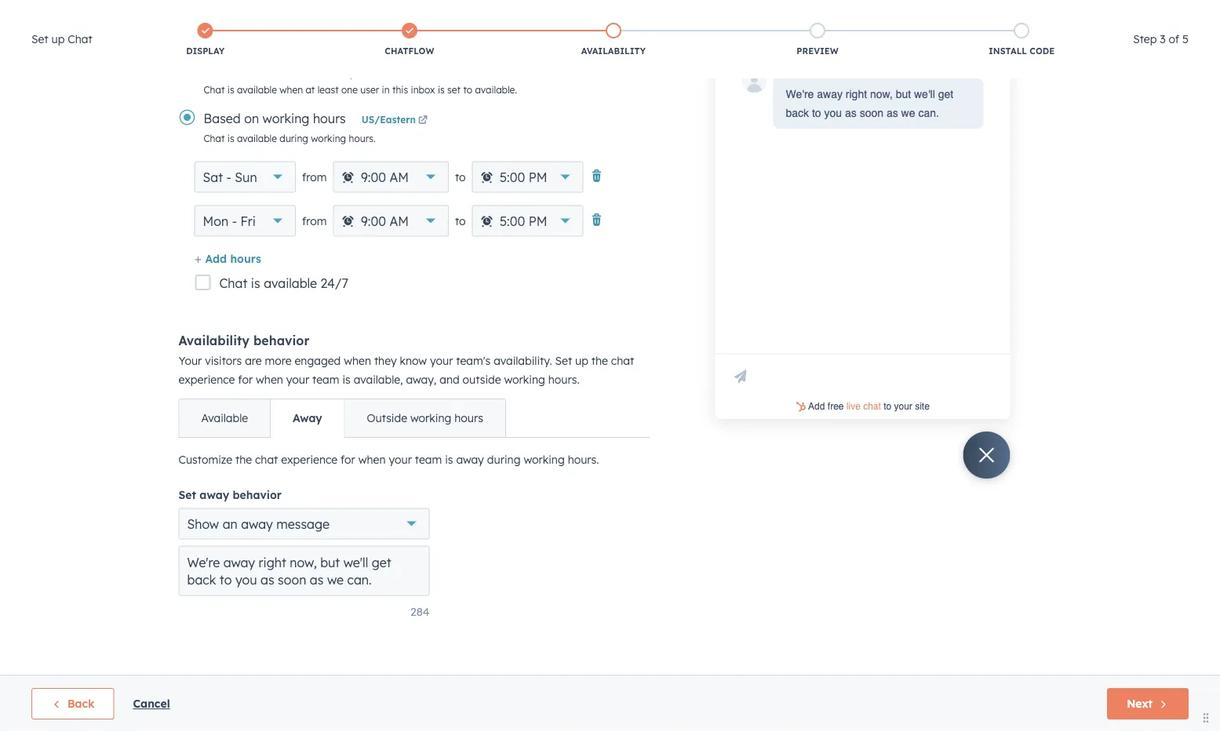 Task type: vqa. For each thing, say whether or not it's contained in the screenshot.
user
yes



Task type: describe. For each thing, give the bounding box(es) containing it.
set away behavior
[[179, 489, 282, 502]]

5:00 for mon - fri
[[500, 213, 525, 229]]

next
[[1127, 697, 1153, 711]]

inbox
[[411, 84, 435, 96]]

get
[[938, 88, 954, 101]]

3
[[1160, 32, 1166, 46]]

away inside show an away message popup button
[[241, 516, 273, 532]]

in
[[382, 84, 390, 96]]

when inside show an away message tab panel
[[358, 453, 386, 467]]

am for sun
[[390, 170, 409, 185]]

9:00 am for sat - sun
[[361, 170, 409, 185]]

is down add hours
[[251, 276, 260, 292]]

outside
[[463, 373, 501, 387]]

outside working hours
[[367, 412, 483, 425]]

add hours
[[205, 252, 261, 266]]

availability list item
[[512, 20, 716, 60]]

on for user
[[244, 64, 259, 79]]

pm for sat - sun
[[529, 170, 547, 185]]

are
[[245, 354, 262, 368]]

of
[[1169, 32, 1180, 46]]

when down more
[[256, 373, 283, 387]]

am for fri
[[390, 213, 409, 229]]

chatflow completed list item
[[307, 20, 512, 60]]

and
[[440, 373, 460, 387]]

experience inside show an away message tab panel
[[281, 453, 338, 467]]

message
[[276, 516, 330, 532]]

available inside based on user availability chat is available when at least one user in this inbox is set to available.
[[237, 84, 277, 96]]

list containing display
[[103, 20, 1124, 60]]

1 vertical spatial your
[[286, 373, 309, 387]]

availability.
[[494, 354, 552, 368]]

behavior inside "availability behavior your visitors are more engaged when they know your team's availability. set up the chat experience for when your team is available, away, and outside working hours."
[[253, 333, 310, 349]]

sat
[[203, 170, 223, 185]]

when left they
[[344, 354, 371, 368]]

away
[[293, 412, 322, 425]]

availability
[[291, 64, 356, 79]]

preview list item
[[716, 20, 920, 60]]

5:00 pm for sun
[[500, 170, 547, 185]]

customize the chat experience for when your team is away during working hours.
[[179, 453, 599, 467]]

when inside based on user availability chat is available when at least one user in this inbox is set to available.
[[280, 84, 303, 96]]

chat inside based on user availability chat is available when at least one user in this inbox is set to available.
[[204, 84, 225, 96]]

outside working hours link
[[344, 400, 505, 438]]

show an away message tab panel
[[179, 438, 649, 637]]

24/7
[[321, 276, 349, 292]]

on for working
[[244, 111, 259, 126]]

1 as from the left
[[845, 107, 857, 120]]

chat inside show an away message tab panel
[[255, 453, 278, 467]]

install
[[989, 46, 1027, 57]]

display completed list item
[[103, 20, 307, 60]]

engaged
[[295, 354, 341, 368]]

availability behavior your visitors are more engaged when they know your team's availability. set up the chat experience for when your team is available, away, and outside working hours.
[[179, 333, 634, 387]]

add
[[205, 252, 227, 266]]

5:00 pm button for fri
[[472, 206, 583, 237]]

least
[[318, 84, 339, 96]]

0 vertical spatial user
[[263, 64, 288, 79]]

an
[[223, 516, 238, 532]]

we're away right now, but we'll get back to you as soon as we can.
[[786, 88, 954, 120]]

is up based on working hours
[[227, 84, 234, 96]]

availability for availability
[[581, 46, 646, 57]]

soon
[[860, 107, 884, 120]]

install code list item
[[920, 20, 1124, 60]]

up inside "availability behavior your visitors are more engaged when they know your team's availability. set up the chat experience for when your team is available, away, and outside working hours."
[[575, 354, 588, 368]]

we're
[[786, 88, 814, 101]]

based on working hours
[[204, 111, 346, 126]]

experience inside "availability behavior your visitors are more engaged when they know your team's availability. set up the chat experience for when your team is available, away, and outside working hours."
[[179, 373, 235, 387]]

hubspot-live-chat-viral-iframe element
[[718, 400, 1007, 416]]

0 horizontal spatial during
[[280, 133, 308, 144]]

chatflow
[[385, 46, 434, 57]]

- for sun
[[226, 170, 231, 185]]

next button
[[1107, 688, 1189, 720]]

1 link opens in a new window image from the top
[[418, 114, 428, 128]]

to inside we're away right now, but we'll get back to you as soon as we can.
[[812, 107, 821, 120]]

link opens in a new window image inside 'us/eastern' link
[[418, 116, 428, 126]]

chat is available during working hours.
[[204, 133, 376, 144]]

the inside show an away message tab panel
[[235, 453, 252, 467]]

mon - fri button
[[194, 206, 296, 237]]

cancel
[[133, 697, 170, 711]]

based on user availability chat is available when at least one user in this inbox is set to available.
[[204, 64, 517, 96]]

9:00 am for mon - fri
[[361, 213, 409, 229]]

working inside "availability behavior your visitors are more engaged when they know your team's availability. set up the chat experience for when your team is available, away, and outside working hours."
[[504, 373, 545, 387]]

show an away message button
[[179, 509, 430, 540]]

9:00 for sat - sun
[[361, 170, 386, 185]]

step
[[1133, 32, 1157, 46]]

9:00 am button for sun
[[333, 162, 449, 193]]

back
[[67, 697, 94, 711]]

mon - fri
[[203, 213, 256, 229]]

We're away right now, but we'll get back to you as soon as we can. text field
[[179, 546, 430, 596]]

available.
[[475, 84, 517, 96]]

set for set up chat
[[31, 32, 48, 46]]

us/eastern link
[[362, 114, 430, 128]]

install code
[[989, 46, 1055, 57]]

is inside show an away message tab panel
[[445, 453, 453, 467]]

mon
[[203, 213, 228, 229]]

display
[[186, 46, 225, 57]]

is up sat - sun
[[227, 133, 234, 144]]

working inside show an away message tab panel
[[524, 453, 565, 467]]

0 vertical spatial hours.
[[349, 133, 376, 144]]

hours inside add hours button
[[230, 252, 261, 266]]

availability for availability behavior your visitors are more engaged when they know your team's availability. set up the chat experience for when your team is available, away, and outside working hours.
[[179, 333, 250, 349]]

agent says: we're away right now, but we'll get back to you as soon as we can. element
[[786, 85, 971, 123]]

1 menu item from the left
[[983, 0, 1019, 25]]

0 vertical spatial hours
[[313, 111, 346, 126]]

chat inside set up chat heading
[[68, 32, 92, 46]]

hours inside outside working hours link
[[455, 412, 483, 425]]

but
[[896, 88, 911, 101]]

sat - sun button
[[194, 162, 296, 193]]

away down outside working hours
[[456, 453, 484, 467]]

this
[[392, 84, 408, 96]]

show
[[187, 516, 219, 532]]

chat is available 24/7
[[219, 276, 349, 292]]

outside
[[367, 412, 407, 425]]

team inside "availability behavior your visitors are more engaged when they know your team's availability. set up the chat experience for when your team is available, away, and outside working hours."
[[312, 373, 339, 387]]



Task type: locate. For each thing, give the bounding box(es) containing it.
0 vertical spatial 9:00 am button
[[333, 162, 449, 193]]

9:00 am button for fri
[[333, 206, 449, 237]]

2 menu item from the left
[[1019, 0, 1049, 25]]

1 vertical spatial user
[[360, 84, 379, 96]]

5:00 for sat - sun
[[500, 170, 525, 185]]

when down 'outside'
[[358, 453, 386, 467]]

2 5:00 pm from the top
[[500, 213, 547, 229]]

1 vertical spatial 5:00
[[500, 213, 525, 229]]

1 vertical spatial am
[[390, 213, 409, 229]]

based inside based on user availability chat is available when at least one user in this inbox is set to available.
[[204, 64, 241, 79]]

away up show
[[200, 489, 229, 502]]

0 vertical spatial -
[[226, 170, 231, 185]]

as right you
[[845, 107, 857, 120]]

away inside we're away right now, but we'll get back to you as soon as we can.
[[817, 88, 843, 101]]

0 vertical spatial from
[[302, 170, 327, 184]]

hours. inside "availability behavior your visitors are more engaged when they know your team's availability. set up the chat experience for when your team is available, away, and outside working hours."
[[548, 373, 580, 387]]

0 vertical spatial for
[[238, 373, 253, 387]]

set inside "availability behavior your visitors are more engaged when they know your team's availability. set up the chat experience for when your team is available, away, and outside working hours."
[[555, 354, 572, 368]]

pm
[[529, 170, 547, 185], [529, 213, 547, 229]]

1 horizontal spatial team
[[415, 453, 442, 467]]

experience
[[179, 373, 235, 387], [281, 453, 338, 467]]

based for based on working hours
[[204, 111, 241, 126]]

customize
[[179, 453, 232, 467]]

team down engaged at the left of the page
[[312, 373, 339, 387]]

1 vertical spatial on
[[244, 111, 259, 126]]

0 vertical spatial on
[[244, 64, 259, 79]]

visitors
[[205, 354, 242, 368]]

1 vertical spatial experience
[[281, 453, 338, 467]]

0 vertical spatial am
[[390, 170, 409, 185]]

available link
[[179, 400, 270, 438]]

preview
[[797, 46, 839, 57]]

for inside "availability behavior your visitors are more engaged when they know your team's availability. set up the chat experience for when your team is available, away, and outside working hours."
[[238, 373, 253, 387]]

1 horizontal spatial the
[[592, 354, 608, 368]]

1 5:00 from the top
[[500, 170, 525, 185]]

0 vertical spatial set
[[31, 32, 48, 46]]

us/eastern
[[362, 114, 416, 126]]

user
[[263, 64, 288, 79], [360, 84, 379, 96]]

0 vertical spatial during
[[280, 133, 308, 144]]

you
[[824, 107, 842, 120]]

available left 24/7
[[264, 276, 317, 292]]

available for chat is available 24/7
[[264, 276, 317, 292]]

available for chat is available during working hours.
[[237, 133, 277, 144]]

1 horizontal spatial during
[[487, 453, 521, 467]]

9:00 am button
[[333, 162, 449, 193], [333, 206, 449, 237]]

set for set away behavior
[[179, 489, 196, 502]]

- right sat
[[226, 170, 231, 185]]

1 5:00 pm from the top
[[500, 170, 547, 185]]

2 5:00 from the top
[[500, 213, 525, 229]]

0 vertical spatial chat
[[611, 354, 634, 368]]

5
[[1183, 32, 1189, 46]]

1 on from the top
[[244, 64, 259, 79]]

menu
[[867, 0, 1202, 25]]

hours right add
[[230, 252, 261, 266]]

step 3 of 5
[[1133, 32, 1189, 46]]

your down more
[[286, 373, 309, 387]]

from for fri
[[302, 214, 327, 228]]

right
[[846, 88, 867, 101]]

2 pm from the top
[[529, 213, 547, 229]]

away right an
[[241, 516, 273, 532]]

your down 'outside'
[[389, 453, 412, 467]]

0 vertical spatial availability
[[581, 46, 646, 57]]

set up chat
[[31, 32, 92, 46]]

1 9:00 am from the top
[[361, 170, 409, 185]]

cancel button
[[133, 695, 170, 713]]

experience down your
[[179, 373, 235, 387]]

team
[[312, 373, 339, 387], [415, 453, 442, 467]]

list
[[103, 20, 1124, 60]]

-
[[226, 170, 231, 185], [232, 213, 237, 229]]

2 vertical spatial hours.
[[568, 453, 599, 467]]

0 horizontal spatial up
[[51, 32, 65, 46]]

2 vertical spatial hours
[[455, 412, 483, 425]]

1 vertical spatial behavior
[[233, 489, 282, 502]]

1 horizontal spatial experience
[[281, 453, 338, 467]]

0 vertical spatial the
[[592, 354, 608, 368]]

0 vertical spatial 9:00 am
[[361, 170, 409, 185]]

1 vertical spatial team
[[415, 453, 442, 467]]

sun
[[235, 170, 257, 185]]

available,
[[354, 373, 403, 387]]

1 horizontal spatial for
[[341, 453, 355, 467]]

now,
[[870, 88, 893, 101]]

team down outside working hours link
[[415, 453, 442, 467]]

for
[[238, 373, 253, 387], [341, 453, 355, 467]]

on up based on working hours
[[244, 64, 259, 79]]

0 vertical spatial 5:00
[[500, 170, 525, 185]]

pm for mon - fri
[[529, 213, 547, 229]]

5:00 pm button
[[472, 162, 583, 193], [472, 206, 583, 237]]

link opens in a new window image
[[418, 114, 428, 128], [418, 116, 428, 126]]

1 vertical spatial 5:00 pm
[[500, 213, 547, 229]]

show an away message
[[187, 516, 330, 532]]

1 based from the top
[[204, 64, 241, 79]]

add hours button
[[194, 250, 261, 270]]

0 horizontal spatial team
[[312, 373, 339, 387]]

set
[[447, 84, 461, 96]]

0 horizontal spatial experience
[[179, 373, 235, 387]]

experience down away link
[[281, 453, 338, 467]]

away,
[[406, 373, 437, 387]]

more
[[265, 354, 292, 368]]

user up based on working hours
[[263, 64, 288, 79]]

2 horizontal spatial set
[[555, 354, 572, 368]]

0 horizontal spatial set
[[31, 32, 48, 46]]

is left available,
[[342, 373, 351, 387]]

0 vertical spatial 5:00 pm button
[[472, 162, 583, 193]]

tab list
[[179, 399, 506, 438]]

1 vertical spatial pm
[[529, 213, 547, 229]]

available down based on working hours
[[237, 133, 277, 144]]

1 vertical spatial based
[[204, 111, 241, 126]]

from up 24/7
[[302, 214, 327, 228]]

search button
[[1180, 33, 1206, 60]]

up inside heading
[[51, 32, 65, 46]]

0 horizontal spatial as
[[845, 107, 857, 120]]

code
[[1030, 46, 1055, 57]]

1 vertical spatial available
[[237, 133, 277, 144]]

Search HubSpot search field
[[1000, 33, 1192, 60]]

1 horizontal spatial set
[[179, 489, 196, 502]]

back button
[[31, 688, 114, 720]]

1 vertical spatial 5:00 pm button
[[472, 206, 583, 237]]

0 horizontal spatial availability
[[179, 333, 250, 349]]

sat - sun
[[203, 170, 257, 185]]

based for based on user availability chat is available when at least one user in this inbox is set to available.
[[204, 64, 241, 79]]

1 9:00 am button from the top
[[333, 162, 449, 193]]

the
[[592, 354, 608, 368], [235, 453, 252, 467]]

- left fri
[[232, 213, 237, 229]]

tab list containing available
[[179, 399, 506, 438]]

2 9:00 from the top
[[361, 213, 386, 229]]

for inside show an away message tab panel
[[341, 453, 355, 467]]

on
[[244, 64, 259, 79], [244, 111, 259, 126]]

5:00 pm button for sun
[[472, 162, 583, 193]]

menu item up the 'install'
[[983, 0, 1019, 25]]

1 horizontal spatial up
[[575, 354, 588, 368]]

2 vertical spatial available
[[264, 276, 317, 292]]

2 am from the top
[[390, 213, 409, 229]]

for down the are
[[238, 373, 253, 387]]

one
[[341, 84, 358, 96]]

they
[[374, 354, 397, 368]]

1 vertical spatial 9:00 am
[[361, 213, 409, 229]]

1 vertical spatial chat
[[255, 453, 278, 467]]

1 horizontal spatial hours
[[313, 111, 346, 126]]

the inside "availability behavior your visitors are more engaged when they know your team's availability. set up the chat experience for when your team is available, away, and outside working hours."
[[592, 354, 608, 368]]

set inside heading
[[31, 32, 48, 46]]

1 vertical spatial hours.
[[548, 373, 580, 387]]

1 vertical spatial for
[[341, 453, 355, 467]]

0 vertical spatial behavior
[[253, 333, 310, 349]]

1 vertical spatial -
[[232, 213, 237, 229]]

2 link opens in a new window image from the top
[[418, 116, 428, 126]]

chat inside "availability behavior your visitors are more engaged when they know your team's availability. set up the chat experience for when your team is available, away, and outside working hours."
[[611, 354, 634, 368]]

available
[[201, 412, 248, 425]]

menu item up code
[[1019, 0, 1049, 25]]

behavior up show an away message
[[233, 489, 282, 502]]

search image
[[1187, 41, 1198, 52]]

based
[[204, 64, 241, 79], [204, 111, 241, 126]]

hours down outside
[[455, 412, 483, 425]]

1 horizontal spatial user
[[360, 84, 379, 96]]

on inside based on user availability chat is available when at least one user in this inbox is set to available.
[[244, 64, 259, 79]]

team's
[[456, 354, 491, 368]]

hours
[[313, 111, 346, 126], [230, 252, 261, 266], [455, 412, 483, 425]]

is left set in the top of the page
[[438, 84, 445, 96]]

availability inside "availability behavior your visitors are more engaged when they know your team's availability. set up the chat experience for when your team is available, away, and outside working hours."
[[179, 333, 250, 349]]

for down away link
[[341, 453, 355, 467]]

your up and
[[430, 354, 453, 368]]

1 horizontal spatial availability
[[581, 46, 646, 57]]

1 vertical spatial 9:00
[[361, 213, 386, 229]]

5:00
[[500, 170, 525, 185], [500, 213, 525, 229]]

2 based from the top
[[204, 111, 241, 126]]

2 horizontal spatial hours
[[455, 412, 483, 425]]

0 horizontal spatial for
[[238, 373, 253, 387]]

2 vertical spatial set
[[179, 489, 196, 502]]

1 vertical spatial up
[[575, 354, 588, 368]]

0 horizontal spatial the
[[235, 453, 252, 467]]

the right availability. at the left of the page
[[592, 354, 608, 368]]

behavior up more
[[253, 333, 310, 349]]

your inside show an away message tab panel
[[389, 453, 412, 467]]

1 horizontal spatial as
[[887, 107, 898, 120]]

based up sat - sun
[[204, 111, 241, 126]]

2 vertical spatial your
[[389, 453, 412, 467]]

as left we
[[887, 107, 898, 120]]

from for sun
[[302, 170, 327, 184]]

up
[[51, 32, 65, 46], [575, 354, 588, 368]]

is
[[227, 84, 234, 96], [438, 84, 445, 96], [227, 133, 234, 144], [251, 276, 260, 292], [342, 373, 351, 387], [445, 453, 453, 467]]

during inside show an away message tab panel
[[487, 453, 521, 467]]

2 horizontal spatial your
[[430, 354, 453, 368]]

9:00
[[361, 170, 386, 185], [361, 213, 386, 229]]

1 horizontal spatial chat
[[611, 354, 634, 368]]

1 vertical spatial the
[[235, 453, 252, 467]]

2 5:00 pm button from the top
[[472, 206, 583, 237]]

your
[[430, 354, 453, 368], [286, 373, 309, 387], [389, 453, 412, 467]]

user left "in"
[[360, 84, 379, 96]]

5:00 pm
[[500, 170, 547, 185], [500, 213, 547, 229]]

0 vertical spatial team
[[312, 373, 339, 387]]

the up the set away behavior
[[235, 453, 252, 467]]

1 vertical spatial 9:00 am button
[[333, 206, 449, 237]]

1 horizontal spatial -
[[232, 213, 237, 229]]

from
[[302, 170, 327, 184], [302, 214, 327, 228]]

hours down the least at the left of the page
[[313, 111, 346, 126]]

2 9:00 am button from the top
[[333, 206, 449, 237]]

1 vertical spatial set
[[555, 354, 572, 368]]

0 horizontal spatial chat
[[255, 453, 278, 467]]

0 vertical spatial pm
[[529, 170, 547, 185]]

from down chat is available during working hours.
[[302, 170, 327, 184]]

2 from from the top
[[302, 214, 327, 228]]

behavior inside show an away message tab panel
[[233, 489, 282, 502]]

we'll
[[914, 88, 935, 101]]

1 am from the top
[[390, 170, 409, 185]]

1 9:00 from the top
[[361, 170, 386, 185]]

available up based on working hours
[[237, 84, 277, 96]]

2 9:00 am from the top
[[361, 213, 409, 229]]

1 horizontal spatial your
[[389, 453, 412, 467]]

0 vertical spatial 5:00 pm
[[500, 170, 547, 185]]

when left at
[[280, 84, 303, 96]]

set inside show an away message tab panel
[[179, 489, 196, 502]]

know
[[400, 354, 427, 368]]

can.
[[918, 107, 939, 120]]

fri
[[240, 213, 256, 229]]

to inside based on user availability chat is available when at least one user in this inbox is set to available.
[[463, 84, 473, 96]]

0 vertical spatial up
[[51, 32, 65, 46]]

0 vertical spatial experience
[[179, 373, 235, 387]]

team inside show an away message tab panel
[[415, 453, 442, 467]]

0 vertical spatial 9:00
[[361, 170, 386, 185]]

2 as from the left
[[887, 107, 898, 120]]

1 vertical spatial during
[[487, 453, 521, 467]]

availability inside "list item"
[[581, 46, 646, 57]]

0 vertical spatial your
[[430, 354, 453, 368]]

hours. inside show an away message tab panel
[[568, 453, 599, 467]]

1 from from the top
[[302, 170, 327, 184]]

available
[[237, 84, 277, 96], [237, 133, 277, 144], [264, 276, 317, 292]]

working
[[263, 111, 310, 126], [311, 133, 346, 144], [504, 373, 545, 387], [410, 412, 451, 425], [524, 453, 565, 467]]

we
[[901, 107, 915, 120]]

set
[[31, 32, 48, 46], [555, 354, 572, 368], [179, 489, 196, 502]]

0 vertical spatial based
[[204, 64, 241, 79]]

284
[[410, 605, 430, 619]]

is inside "availability behavior your visitors are more engaged when they know your team's availability. set up the chat experience for when your team is available, away, and outside working hours."
[[342, 373, 351, 387]]

1 vertical spatial availability
[[179, 333, 250, 349]]

9:00 am
[[361, 170, 409, 185], [361, 213, 409, 229]]

availability
[[581, 46, 646, 57], [179, 333, 250, 349]]

2 on from the top
[[244, 111, 259, 126]]

on up chat is available during working hours.
[[244, 111, 259, 126]]

at
[[306, 84, 315, 96]]

0 vertical spatial available
[[237, 84, 277, 96]]

away link
[[270, 400, 344, 438]]

1 pm from the top
[[529, 170, 547, 185]]

1 vertical spatial from
[[302, 214, 327, 228]]

menu item
[[983, 0, 1019, 25], [1019, 0, 1049, 25]]

your
[[179, 354, 202, 368]]

9:00 for mon - fri
[[361, 213, 386, 229]]

0 horizontal spatial -
[[226, 170, 231, 185]]

0 horizontal spatial hours
[[230, 252, 261, 266]]

- for fri
[[232, 213, 237, 229]]

away
[[817, 88, 843, 101], [456, 453, 484, 467], [200, 489, 229, 502], [241, 516, 273, 532]]

as
[[845, 107, 857, 120], [887, 107, 898, 120]]

back
[[786, 107, 809, 120]]

away up you
[[817, 88, 843, 101]]

set up chat heading
[[31, 30, 92, 49]]

5:00 pm for fri
[[500, 213, 547, 229]]

1 5:00 pm button from the top
[[472, 162, 583, 193]]

is down outside working hours
[[445, 453, 453, 467]]

based down the display
[[204, 64, 241, 79]]

0 horizontal spatial your
[[286, 373, 309, 387]]

1 vertical spatial hours
[[230, 252, 261, 266]]

0 horizontal spatial user
[[263, 64, 288, 79]]



